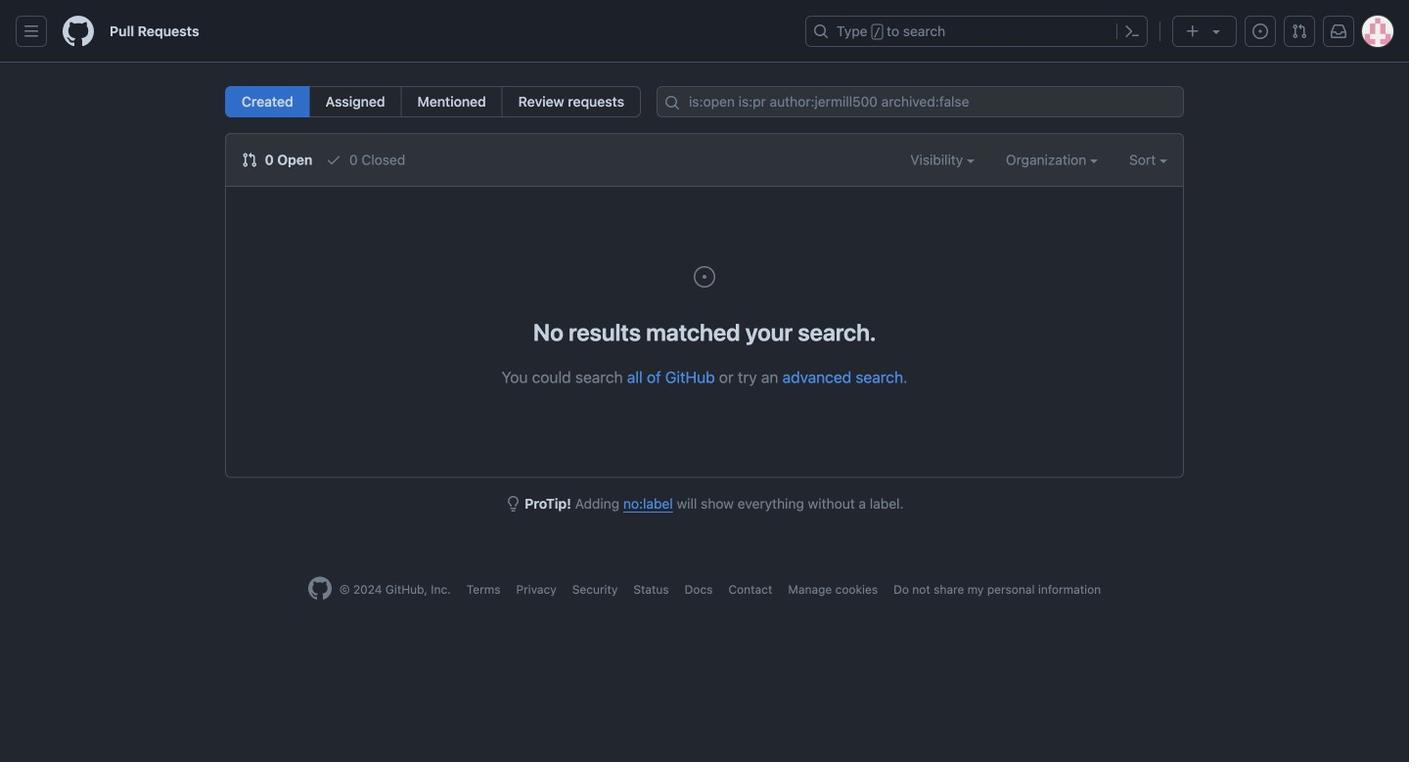 Task type: locate. For each thing, give the bounding box(es) containing it.
1 vertical spatial issue opened image
[[693, 265, 716, 289]]

notifications image
[[1331, 23, 1347, 39]]

0 vertical spatial issue opened image
[[1253, 23, 1268, 39]]

command palette image
[[1125, 23, 1140, 39]]

search image
[[665, 95, 680, 111]]

git pull request image
[[1292, 23, 1308, 39]]

issue opened image
[[1253, 23, 1268, 39], [693, 265, 716, 289]]

pull requests element
[[225, 86, 641, 117]]

Search all issues text field
[[657, 86, 1184, 117]]

git pull request image
[[242, 152, 257, 168]]

triangle down image
[[1209, 23, 1224, 39]]

1 horizontal spatial issue opened image
[[1253, 23, 1268, 39]]

Issues search field
[[657, 86, 1184, 117]]



Task type: describe. For each thing, give the bounding box(es) containing it.
light bulb image
[[505, 496, 521, 512]]

0 horizontal spatial issue opened image
[[693, 265, 716, 289]]

check image
[[326, 152, 342, 168]]

homepage image
[[63, 16, 94, 47]]

homepage image
[[308, 577, 332, 600]]

plus image
[[1185, 23, 1201, 39]]



Task type: vqa. For each thing, say whether or not it's contained in the screenshot.
1st Expand Up image from the top
no



